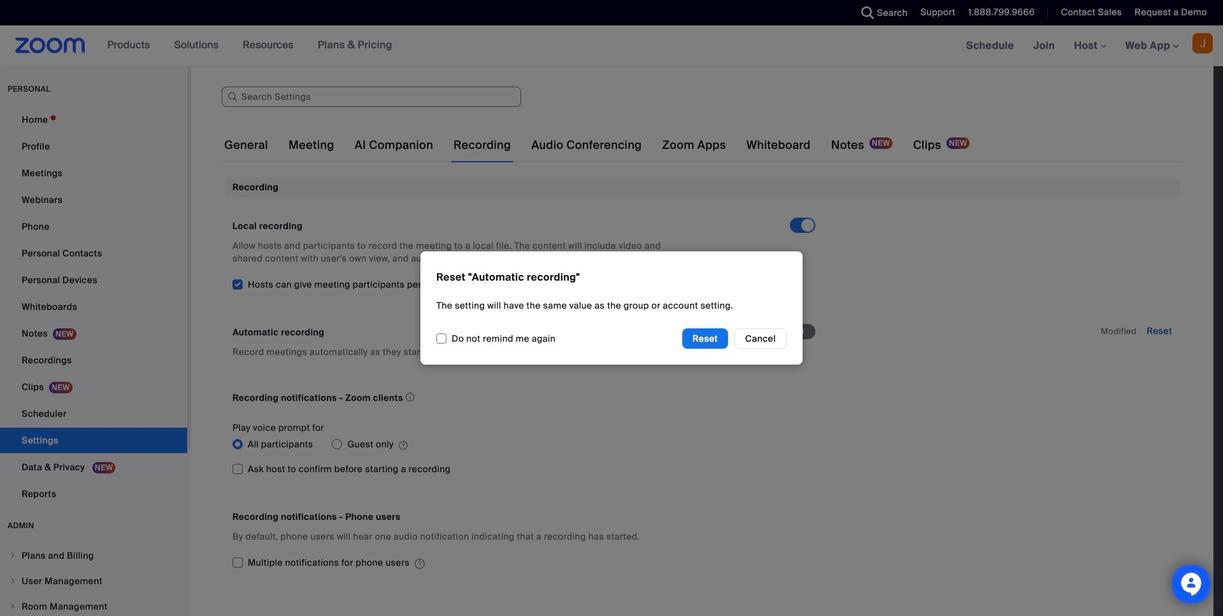 Task type: vqa. For each thing, say whether or not it's contained in the screenshot.
heading
no



Task type: describe. For each thing, give the bounding box(es) containing it.
admin menu menu
[[0, 544, 187, 617]]

Search Settings text field
[[222, 87, 521, 107]]



Task type: locate. For each thing, give the bounding box(es) containing it.
recording element
[[225, 178, 1180, 588]]

0 vertical spatial application
[[394, 437, 408, 453]]

1 vertical spatial application
[[410, 557, 425, 570]]

option group inside recording element
[[233, 435, 790, 455]]

application
[[394, 437, 408, 453], [410, 557, 425, 570]]

option group
[[233, 435, 790, 455]]

dialog
[[0, 0, 1224, 617]]

meetings navigation
[[957, 25, 1224, 67]]

1 horizontal spatial application
[[410, 557, 425, 570]]

product information navigation
[[98, 25, 402, 66]]

tabs of my account settings page tab list
[[222, 127, 973, 163]]

0 horizontal spatial application
[[394, 437, 408, 453]]

personal menu menu
[[0, 107, 187, 509]]

banner
[[0, 25, 1224, 67]]



